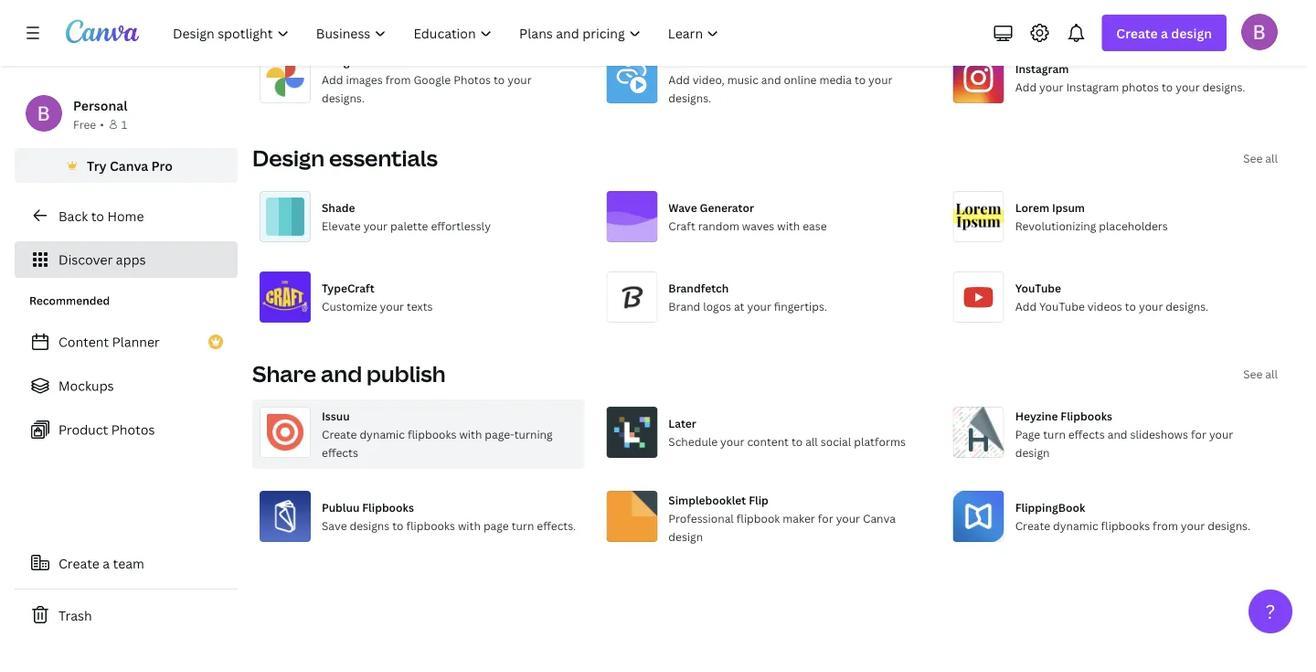 Task type: locate. For each thing, give the bounding box(es) containing it.
your inside later schedule your content to all social platforms
[[720, 434, 745, 449]]

0 horizontal spatial canva
[[110, 157, 148, 174]]

0 vertical spatial from
[[385, 72, 411, 87]]

1 vertical spatial see
[[1243, 366, 1263, 381]]

0 vertical spatial dynamic
[[360, 426, 405, 441]]

google down top level navigation 'element'
[[414, 72, 451, 87]]

palette
[[390, 218, 428, 233]]

turn inside heyzine flipbooks page turn effects and slideshows for your design
[[1043, 426, 1066, 441]]

1 vertical spatial with
[[459, 426, 482, 441]]

flipbooks for issuu
[[408, 426, 457, 441]]

dynamic down flippingbook
[[1053, 518, 1098, 533]]

to down top level navigation 'element'
[[494, 72, 505, 87]]

0 vertical spatial and
[[761, 72, 781, 87]]

youtube left videos
[[1039, 298, 1085, 313]]

1 vertical spatial effects
[[322, 445, 358, 460]]

0 vertical spatial flipbooks
[[1061, 408, 1112, 423]]

0 horizontal spatial from
[[385, 72, 411, 87]]

0 vertical spatial google
[[322, 53, 359, 68]]

effects inside heyzine flipbooks page turn effects and slideshows for your design
[[1068, 426, 1105, 441]]

youtube add youtube videos to your designs.
[[1015, 280, 1209, 313]]

to right photos
[[1162, 79, 1173, 94]]

issuu create dynamic flipbooks with page-turning effects
[[322, 408, 553, 460]]

0 horizontal spatial dynamic
[[360, 426, 405, 441]]

music
[[727, 72, 759, 87]]

flipbook
[[737, 510, 780, 526]]

canva
[[110, 157, 148, 174], [863, 510, 896, 526]]

product photos
[[58, 421, 155, 438]]

1 horizontal spatial google
[[414, 72, 451, 87]]

design inside "simplebooklet flip professional flipbook maker for your canva design"
[[668, 529, 703, 544]]

see
[[1243, 150, 1263, 165], [1243, 366, 1263, 381]]

see all button
[[1243, 149, 1278, 167], [1243, 365, 1278, 383]]

your inside typecraft customize your texts
[[380, 298, 404, 313]]

issuu group
[[252, 399, 584, 469]]

content
[[747, 434, 789, 449]]

turn down heyzine
[[1043, 426, 1066, 441]]

1 horizontal spatial from
[[1153, 518, 1178, 533]]

to right media
[[855, 72, 866, 87]]

1 see all from the top
[[1243, 150, 1278, 165]]

1 vertical spatial flipbooks
[[362, 499, 414, 515]]

add inside instagram add your instagram photos to your designs.
[[1015, 79, 1037, 94]]

0 vertical spatial canva
[[110, 157, 148, 174]]

flipbooks inside heyzine flipbooks page turn effects and slideshows for your design
[[1061, 408, 1112, 423]]

to right content on the bottom right of the page
[[792, 434, 803, 449]]

social
[[821, 434, 851, 449]]

with
[[777, 218, 800, 233], [459, 426, 482, 441], [458, 518, 481, 533]]

add
[[322, 72, 343, 87], [668, 72, 690, 87], [1015, 79, 1037, 94], [1015, 298, 1037, 313]]

with left page-
[[459, 426, 482, 441]]

1 vertical spatial from
[[1153, 518, 1178, 533]]

design left bob builder icon
[[1171, 24, 1212, 42]]

professional
[[668, 510, 734, 526]]

photos for product photos
[[111, 421, 155, 438]]

1 horizontal spatial turn
[[1043, 426, 1066, 441]]

to
[[494, 72, 505, 87], [855, 72, 866, 87], [1162, 79, 1173, 94], [91, 207, 104, 224], [1125, 298, 1136, 313], [792, 434, 803, 449], [392, 518, 404, 533]]

0 horizontal spatial flipbooks
[[362, 499, 414, 515]]

list containing content planner
[[15, 324, 238, 448]]

save
[[322, 518, 347, 533]]

and left 'slideshows' on the bottom
[[1108, 426, 1128, 441]]

?
[[1266, 598, 1275, 624]]

lorem ipsum revolutionizing placeholders
[[1015, 200, 1168, 233]]

page-
[[485, 426, 514, 441]]

create left team
[[58, 554, 100, 572]]

1 see all button from the top
[[1243, 149, 1278, 167]]

random
[[698, 218, 739, 233]]

dynamic inside issuu create dynamic flipbooks with page-turning effects
[[360, 426, 405, 441]]

2 vertical spatial design
[[668, 529, 703, 544]]

typecraft
[[322, 280, 375, 295]]

1 horizontal spatial design
[[1015, 445, 1050, 460]]

your inside "shade elevate your palette effortlessly"
[[363, 218, 388, 233]]

customize
[[322, 298, 377, 313]]

2 see all from the top
[[1243, 366, 1278, 381]]

add inside embed add video, music and online media to your designs.
[[668, 72, 690, 87]]

2 vertical spatial all
[[805, 434, 818, 449]]

heyzine
[[1015, 408, 1058, 423]]

photos
[[362, 53, 400, 68], [453, 72, 491, 87], [111, 421, 155, 438]]

add for youtube
[[1015, 298, 1037, 313]]

2 see all button from the top
[[1243, 365, 1278, 383]]

create down flippingbook
[[1015, 518, 1050, 533]]

your inside heyzine flipbooks page turn effects and slideshows for your design
[[1209, 426, 1233, 441]]

photos
[[1122, 79, 1159, 94]]

0 horizontal spatial design
[[668, 529, 703, 544]]

publuu flipbooks save designs to flipbooks with page turn effects.
[[322, 499, 576, 533]]

with left page
[[458, 518, 481, 533]]

0 horizontal spatial turn
[[512, 518, 534, 533]]

designs. inside flippingbook create dynamic flipbooks from your designs.
[[1208, 518, 1251, 533]]

and
[[761, 72, 781, 87], [321, 359, 362, 388], [1108, 426, 1128, 441]]

free •
[[73, 117, 104, 132]]

0 vertical spatial see
[[1243, 150, 1263, 165]]

texts
[[407, 298, 433, 313]]

trash link
[[15, 597, 238, 633]]

embed add video, music and online media to your designs.
[[668, 53, 893, 105]]

0 horizontal spatial for
[[818, 510, 833, 526]]

page
[[1015, 426, 1040, 441]]

1 vertical spatial google
[[414, 72, 451, 87]]

canva inside "simplebooklet flip professional flipbook maker for your canva design"
[[863, 510, 896, 526]]

back
[[58, 207, 88, 224]]

for right 'slideshows' on the bottom
[[1191, 426, 1207, 441]]

embed
[[668, 53, 706, 68]]

dynamic down publish
[[360, 426, 405, 441]]

1 vertical spatial dynamic
[[1053, 518, 1098, 533]]

1 vertical spatial youtube
[[1039, 298, 1085, 313]]

dynamic for issuu
[[360, 426, 405, 441]]

flipbooks up designs
[[362, 499, 414, 515]]

list
[[15, 324, 238, 448]]

0 vertical spatial effects
[[1068, 426, 1105, 441]]

flipbooks inside flippingbook create dynamic flipbooks from your designs.
[[1101, 518, 1150, 533]]

2 horizontal spatial and
[[1108, 426, 1128, 441]]

effects down issuu
[[322, 445, 358, 460]]

0 vertical spatial a
[[1161, 24, 1168, 42]]

pro
[[151, 157, 173, 174]]

from inside the google photos add images from google photos to your designs.
[[385, 72, 411, 87]]

create a team
[[58, 554, 144, 572]]

turn right page
[[512, 518, 534, 533]]

1 vertical spatial photos
[[453, 72, 491, 87]]

1 horizontal spatial for
[[1191, 426, 1207, 441]]

photos down mockups link
[[111, 421, 155, 438]]

flipbooks for effects
[[1061, 408, 1112, 423]]

from for images
[[385, 72, 411, 87]]

with left ease
[[777, 218, 800, 233]]

1 vertical spatial all
[[1265, 366, 1278, 381]]

for inside "simplebooklet flip professional flipbook maker for your canva design"
[[818, 510, 833, 526]]

1 horizontal spatial canva
[[863, 510, 896, 526]]

a up instagram add your instagram photos to your designs. on the top right of the page
[[1161, 24, 1168, 42]]

design inside heyzine flipbooks page turn effects and slideshows for your design
[[1015, 445, 1050, 460]]

canva right the try
[[110, 157, 148, 174]]

see all button for share and publish
[[1243, 365, 1278, 383]]

craft
[[668, 218, 695, 233]]

to right videos
[[1125, 298, 1136, 313]]

1 vertical spatial canva
[[863, 510, 896, 526]]

add inside the google photos add images from google photos to your designs.
[[322, 72, 343, 87]]

create down issuu
[[322, 426, 357, 441]]

to inside later schedule your content to all social platforms
[[792, 434, 803, 449]]

home
[[107, 207, 144, 224]]

1 horizontal spatial dynamic
[[1053, 518, 1098, 533]]

and inside heyzine flipbooks page turn effects and slideshows for your design
[[1108, 426, 1128, 441]]

product
[[58, 421, 108, 438]]

for right maker
[[818, 510, 833, 526]]

a left team
[[103, 554, 110, 572]]

content planner
[[58, 333, 160, 351]]

photos up images
[[362, 53, 400, 68]]

all
[[1265, 150, 1278, 165], [1265, 366, 1278, 381], [805, 434, 818, 449]]

effects right page
[[1068, 426, 1105, 441]]

design down professional
[[668, 529, 703, 544]]

0 horizontal spatial effects
[[322, 445, 358, 460]]

design down page
[[1015, 445, 1050, 460]]

0 vertical spatial turn
[[1043, 426, 1066, 441]]

create
[[1116, 24, 1158, 42], [322, 426, 357, 441], [1015, 518, 1050, 533], [58, 554, 100, 572]]

flipbooks inside the publuu flipbooks save designs to flipbooks with page turn effects.
[[362, 499, 414, 515]]

1 vertical spatial design
[[1015, 445, 1050, 460]]

1 horizontal spatial and
[[761, 72, 781, 87]]

dynamic inside flippingbook create dynamic flipbooks from your designs.
[[1053, 518, 1098, 533]]

all for share and publish
[[1265, 366, 1278, 381]]

brandfetch brand logos at your fingertips.
[[668, 280, 827, 313]]

your inside flippingbook create dynamic flipbooks from your designs.
[[1181, 518, 1205, 533]]

2 horizontal spatial design
[[1171, 24, 1212, 42]]

0 vertical spatial for
[[1191, 426, 1207, 441]]

from for flipbooks
[[1153, 518, 1178, 533]]

shade
[[322, 200, 355, 215]]

photos down top level navigation 'element'
[[453, 72, 491, 87]]

a inside button
[[103, 554, 110, 572]]

0 vertical spatial all
[[1265, 150, 1278, 165]]

1 horizontal spatial photos
[[362, 53, 400, 68]]

discover apps
[[58, 251, 146, 268]]

and up issuu
[[321, 359, 362, 388]]

dynamic
[[360, 426, 405, 441], [1053, 518, 1098, 533]]

create up instagram add your instagram photos to your designs. on the top right of the page
[[1116, 24, 1158, 42]]

generator
[[700, 200, 754, 215]]

create inside button
[[58, 554, 100, 572]]

1 horizontal spatial flipbooks
[[1061, 408, 1112, 423]]

dynamic for flippingbook
[[1053, 518, 1098, 533]]

flipbooks
[[1061, 408, 1112, 423], [362, 499, 414, 515]]

flipbooks inside issuu create dynamic flipbooks with page-turning effects
[[408, 426, 457, 441]]

0 vertical spatial design
[[1171, 24, 1212, 42]]

back to home link
[[15, 197, 238, 234]]

1 horizontal spatial a
[[1161, 24, 1168, 42]]

ease
[[803, 218, 827, 233]]

heyzine flipbooks page turn effects and slideshows for your design
[[1015, 408, 1233, 460]]

1 vertical spatial and
[[321, 359, 362, 388]]

0 horizontal spatial a
[[103, 554, 110, 572]]

add inside youtube add youtube videos to your designs.
[[1015, 298, 1037, 313]]

0 vertical spatial see all button
[[1243, 149, 1278, 167]]

0 vertical spatial photos
[[362, 53, 400, 68]]

1 vertical spatial for
[[818, 510, 833, 526]]

a inside dropdown button
[[1161, 24, 1168, 42]]

2 see from the top
[[1243, 366, 1263, 381]]

2 vertical spatial photos
[[111, 421, 155, 438]]

design
[[1171, 24, 1212, 42], [1015, 445, 1050, 460], [668, 529, 703, 544]]

2 vertical spatial with
[[458, 518, 481, 533]]

turning
[[514, 426, 553, 441]]

0 vertical spatial see all
[[1243, 150, 1278, 165]]

see all
[[1243, 150, 1278, 165], [1243, 366, 1278, 381]]

1 horizontal spatial effects
[[1068, 426, 1105, 441]]

1 see from the top
[[1243, 150, 1263, 165]]

1 vertical spatial see all button
[[1243, 365, 1278, 383]]

flipbooks for flippingbook
[[1101, 518, 1150, 533]]

create a design button
[[1102, 15, 1227, 51]]

to inside youtube add youtube videos to your designs.
[[1125, 298, 1136, 313]]

top level navigation element
[[161, 15, 734, 51]]

youtube
[[1015, 280, 1061, 295], [1039, 298, 1085, 313]]

0 horizontal spatial photos
[[111, 421, 155, 438]]

and right music
[[761, 72, 781, 87]]

canva down platforms in the right bottom of the page
[[863, 510, 896, 526]]

designs. inside youtube add youtube videos to your designs.
[[1166, 298, 1209, 313]]

flipbooks right heyzine
[[1061, 408, 1112, 423]]

1 vertical spatial see all
[[1243, 366, 1278, 381]]

planner
[[112, 333, 160, 351]]

1 vertical spatial a
[[103, 554, 110, 572]]

from
[[385, 72, 411, 87], [1153, 518, 1178, 533]]

effects
[[1068, 426, 1105, 441], [322, 445, 358, 460]]

google up images
[[322, 53, 359, 68]]

to right designs
[[392, 518, 404, 533]]

0 vertical spatial with
[[777, 218, 800, 233]]

from inside flippingbook create dynamic flipbooks from your designs.
[[1153, 518, 1178, 533]]

youtube down revolutionizing
[[1015, 280, 1061, 295]]

designs.
[[1203, 79, 1245, 94], [322, 90, 365, 105], [668, 90, 711, 105], [1166, 298, 1209, 313], [1208, 518, 1251, 533]]

essentials
[[329, 143, 438, 173]]

apps
[[116, 251, 146, 268]]

see for share and publish
[[1243, 366, 1263, 381]]

2 vertical spatial and
[[1108, 426, 1128, 441]]

trash
[[58, 606, 92, 624]]

1 vertical spatial turn
[[512, 518, 534, 533]]

design essentials
[[252, 143, 438, 173]]



Task type: describe. For each thing, give the bounding box(es) containing it.
design inside dropdown button
[[1171, 24, 1212, 42]]

lorem
[[1015, 200, 1049, 215]]

create a team button
[[15, 545, 238, 581]]

placeholders
[[1099, 218, 1168, 233]]

revolutionizing
[[1015, 218, 1096, 233]]

simplebooklet flip professional flipbook maker for your canva design
[[668, 492, 896, 544]]

product photos link
[[15, 411, 238, 448]]

later schedule your content to all social platforms
[[668, 415, 906, 449]]

with inside wave generator craft random waves with ease
[[777, 218, 800, 233]]

typecraft customize your texts
[[322, 280, 433, 313]]

to inside the publuu flipbooks save designs to flipbooks with page turn effects.
[[392, 518, 404, 533]]

see for design essentials
[[1243, 150, 1263, 165]]

waves
[[742, 218, 775, 233]]

create inside dropdown button
[[1116, 24, 1158, 42]]

all for design essentials
[[1265, 150, 1278, 165]]

flipbooks for to
[[362, 499, 414, 515]]

to right back
[[91, 207, 104, 224]]

a for design
[[1161, 24, 1168, 42]]

images
[[346, 72, 383, 87]]

•
[[100, 117, 104, 132]]

photos for google photos add images from google photos to your designs.
[[362, 53, 400, 68]]

to inside the google photos add images from google photos to your designs.
[[494, 72, 505, 87]]

try
[[87, 157, 107, 174]]

videos
[[1087, 298, 1122, 313]]

design
[[252, 143, 324, 173]]

instagram add your instagram photos to your designs.
[[1015, 61, 1245, 94]]

page
[[483, 518, 509, 533]]

free
[[73, 117, 96, 132]]

for inside heyzine flipbooks page turn effects and slideshows for your design
[[1191, 426, 1207, 441]]

google photos add images from google photos to your designs.
[[322, 53, 532, 105]]

flip
[[749, 492, 769, 507]]

publish
[[367, 359, 446, 388]]

designs. inside the google photos add images from google photos to your designs.
[[322, 90, 365, 105]]

effortlessly
[[431, 218, 491, 233]]

? button
[[1249, 590, 1292, 633]]

brandfetch
[[668, 280, 729, 295]]

your inside the google photos add images from google photos to your designs.
[[507, 72, 532, 87]]

add for instagram
[[1015, 79, 1037, 94]]

schedule
[[668, 434, 718, 449]]

0 horizontal spatial and
[[321, 359, 362, 388]]

your inside youtube add youtube videos to your designs.
[[1139, 298, 1163, 313]]

to inside embed add video, music and online media to your designs.
[[855, 72, 866, 87]]

mockups link
[[15, 367, 238, 404]]

0 vertical spatial instagram
[[1015, 61, 1069, 76]]

brand
[[668, 298, 700, 313]]

try canva pro button
[[15, 148, 238, 183]]

flippingbook create dynamic flipbooks from your designs.
[[1015, 499, 1251, 533]]

issuu
[[322, 408, 350, 423]]

team
[[113, 554, 144, 572]]

your inside brandfetch brand logos at your fingertips.
[[747, 298, 771, 313]]

turn inside the publuu flipbooks save designs to flipbooks with page turn effects.
[[512, 518, 534, 533]]

flippingbook
[[1015, 499, 1085, 515]]

wave generator craft random waves with ease
[[668, 200, 827, 233]]

content planner link
[[15, 324, 238, 360]]

media
[[819, 72, 852, 87]]

maker
[[783, 510, 815, 526]]

logos
[[703, 298, 731, 313]]

see all button for design essentials
[[1243, 149, 1278, 167]]

your inside embed add video, music and online media to your designs.
[[868, 72, 893, 87]]

discover apps link
[[15, 241, 238, 278]]

platforms
[[854, 434, 906, 449]]

video,
[[693, 72, 725, 87]]

create inside issuu create dynamic flipbooks with page-turning effects
[[322, 426, 357, 441]]

1 vertical spatial instagram
[[1066, 79, 1119, 94]]

to inside instagram add your instagram photos to your designs.
[[1162, 79, 1173, 94]]

fingertips.
[[774, 298, 827, 313]]

recommended
[[29, 293, 110, 308]]

and inside embed add video, music and online media to your designs.
[[761, 72, 781, 87]]

flipbooks inside the publuu flipbooks save designs to flipbooks with page turn effects.
[[406, 518, 455, 533]]

back to home
[[58, 207, 144, 224]]

ipsum
[[1052, 200, 1085, 215]]

a for team
[[103, 554, 110, 572]]

try canva pro
[[87, 157, 173, 174]]

2 horizontal spatial photos
[[453, 72, 491, 87]]

share and publish
[[252, 359, 446, 388]]

with inside issuu create dynamic flipbooks with page-turning effects
[[459, 426, 482, 441]]

with inside the publuu flipbooks save designs to flipbooks with page turn effects.
[[458, 518, 481, 533]]

create inside flippingbook create dynamic flipbooks from your designs.
[[1015, 518, 1050, 533]]

online
[[784, 72, 817, 87]]

designs. inside embed add video, music and online media to your designs.
[[668, 90, 711, 105]]

at
[[734, 298, 745, 313]]

elevate
[[322, 218, 361, 233]]

your inside "simplebooklet flip professional flipbook maker for your canva design"
[[836, 510, 860, 526]]

discover
[[58, 251, 113, 268]]

1
[[121, 117, 127, 132]]

effects inside issuu create dynamic flipbooks with page-turning effects
[[322, 445, 358, 460]]

all inside later schedule your content to all social platforms
[[805, 434, 818, 449]]

slideshows
[[1130, 426, 1188, 441]]

0 vertical spatial youtube
[[1015, 280, 1061, 295]]

see all for share and publish
[[1243, 366, 1278, 381]]

content
[[58, 333, 109, 351]]

later
[[668, 415, 696, 430]]

canva inside button
[[110, 157, 148, 174]]

personal
[[73, 96, 127, 114]]

designs
[[350, 518, 390, 533]]

mockups
[[58, 377, 114, 394]]

share
[[252, 359, 316, 388]]

simplebooklet
[[668, 492, 746, 507]]

bob builder image
[[1241, 13, 1278, 50]]

add for embed
[[668, 72, 690, 87]]

designs. inside instagram add your instagram photos to your designs.
[[1203, 79, 1245, 94]]

see all for design essentials
[[1243, 150, 1278, 165]]

effects.
[[537, 518, 576, 533]]

create a design
[[1116, 24, 1212, 42]]

0 horizontal spatial google
[[322, 53, 359, 68]]



Task type: vqa. For each thing, say whether or not it's contained in the screenshot.


